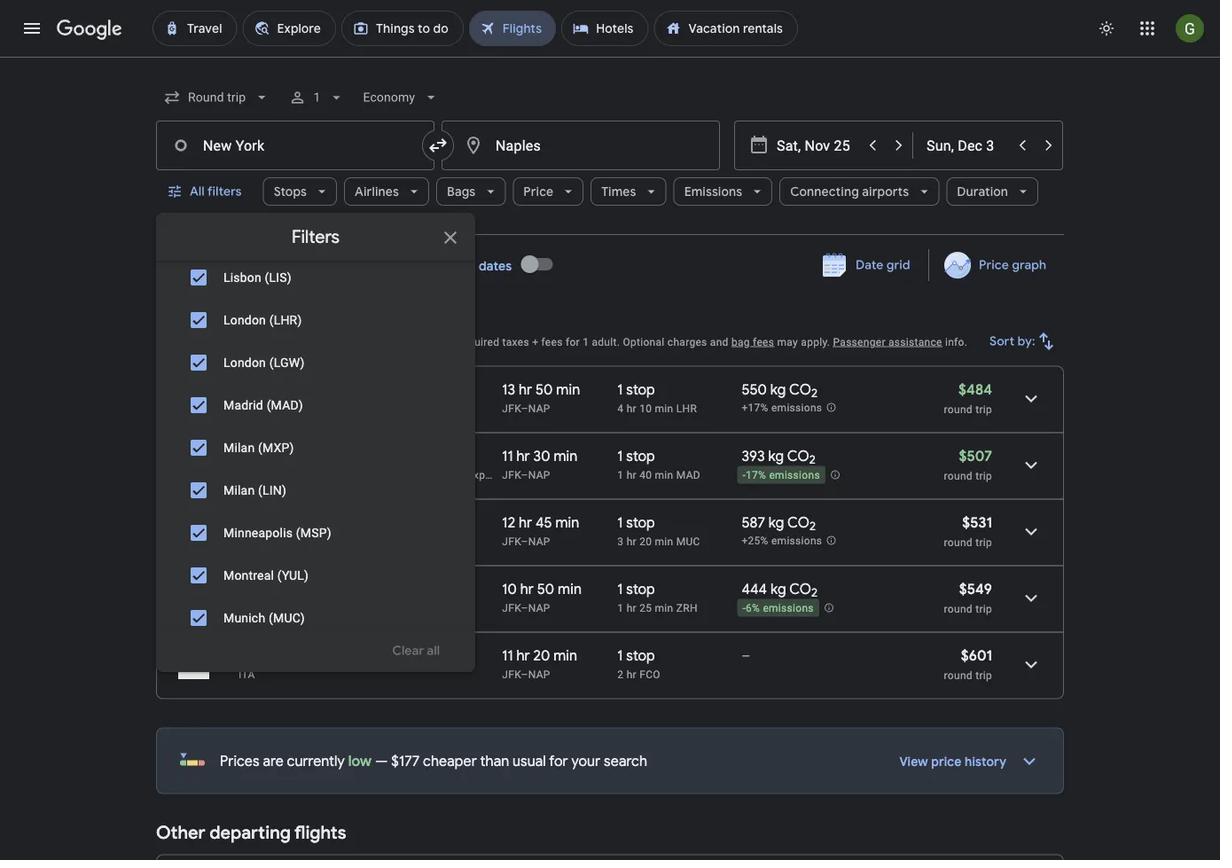 Task type: locate. For each thing, give the bounding box(es) containing it.
5 1 stop flight. element from the top
[[618, 647, 655, 668]]

– down total duration 11 hr 20 min. element in the bottom of the page
[[521, 668, 529, 681]]

fees right the bag on the top of page
[[753, 336, 775, 348]]

ranked based on price and convenience
[[156, 336, 356, 348]]

hr left fco
[[627, 668, 637, 681]]

round for $507
[[944, 470, 973, 482]]

min inside 1 stop 1 hr 25 min zrh
[[655, 602, 674, 614]]

2 nap from the top
[[529, 469, 551, 481]]

10 down 12 hr 45 min jfk – nap
[[502, 580, 517, 598]]

1 inside 1 stop 2 hr fco
[[618, 647, 623, 665]]

hr inside 10 hr 50 min jfk – nap
[[520, 580, 534, 598]]

1 inside popup button
[[313, 90, 321, 105]]

1 stop flight. element down 40
[[618, 514, 655, 534]]

jfk inside 11 hr 30 min jfk – nap
[[502, 469, 521, 481]]

5 trip from the top
[[976, 669, 993, 682]]

trip inside $507 round trip
[[976, 470, 993, 482]]

kg for 444
[[771, 580, 787, 598]]

1 horizontal spatial prices
[[386, 336, 417, 348]]

50 inside 10 hr 50 min jfk – nap
[[537, 580, 555, 598]]

nap inside 10 hr 50 min jfk – nap
[[529, 602, 551, 614]]

0 vertical spatial price
[[524, 184, 554, 200]]

11 hr 30 min jfk – nap
[[502, 447, 578, 481]]

4 stop from the top
[[627, 580, 655, 598]]

trip inside $531 round trip
[[976, 536, 993, 549]]

5 stop from the top
[[627, 647, 655, 665]]

stop for 13 hr 50 min
[[627, 381, 655, 399]]

hr inside 1 stop 1 hr 25 min zrh
[[627, 602, 637, 614]]

1 vertical spatial 11
[[502, 647, 513, 665]]

0 vertical spatial airlines
[[355, 184, 399, 200]]

1 horizontal spatial fees
[[753, 336, 775, 348]]

hr left 30
[[517, 447, 530, 465]]

1 horizontal spatial price
[[932, 754, 962, 770]]

cheaper
[[423, 752, 477, 770]]

duration button
[[947, 170, 1039, 213]]

co inside the 444 kg co 2
[[790, 580, 812, 598]]

1 11 from the top
[[502, 447, 513, 465]]

50 inside 13 hr 50 min jfk – nap
[[536, 381, 553, 399]]

10
[[640, 402, 652, 415], [502, 580, 517, 598]]

co
[[790, 381, 812, 399], [787, 447, 810, 465], [788, 514, 810, 532], [790, 580, 812, 598]]

apply.
[[801, 336, 831, 348]]

1 button
[[281, 76, 352, 119]]

nap down total duration 10 hr 50 min. element
[[529, 602, 551, 614]]

track prices
[[186, 259, 259, 275]]

1 jfk from the top
[[502, 402, 521, 415]]

2 up -6% emissions
[[812, 586, 818, 601]]

4 trip from the top
[[976, 603, 993, 615]]

2 up +17% emissions
[[812, 386, 818, 401]]

1 vertical spatial london
[[224, 355, 266, 370]]

fees right +
[[542, 336, 563, 348]]

only
[[405, 610, 433, 626]]

jfk inside 11 hr 20 min jfk – nap
[[502, 668, 521, 681]]

prices left are
[[220, 752, 260, 770]]

4 jfk from the top
[[502, 602, 521, 614]]

min right 13
[[557, 381, 580, 399]]

1 vertical spatial departing
[[210, 822, 291, 845]]

date grid
[[856, 257, 911, 273]]

co up +25% emissions
[[788, 514, 810, 532]]

flights down currently
[[295, 822, 346, 845]]

nap for 11 hr 30 min
[[529, 469, 551, 481]]

4 round from the top
[[944, 603, 973, 615]]

0 horizontal spatial 3
[[368, 259, 376, 275]]

1 horizontal spatial 10
[[640, 402, 652, 415]]

min down 12 hr 45 min jfk – nap
[[558, 580, 582, 598]]

11 up express
[[502, 447, 513, 465]]

1 horizontal spatial iberia
[[436, 469, 465, 481]]

0 horizontal spatial prices
[[220, 752, 260, 770]]

2 11 from the top
[[502, 647, 513, 665]]

2 1 stop flight. element from the top
[[618, 447, 655, 468]]

min
[[557, 381, 580, 399], [655, 402, 674, 415], [554, 447, 578, 465], [655, 469, 674, 481], [556, 514, 580, 532], [655, 535, 674, 548], [558, 580, 582, 598], [655, 602, 674, 614], [554, 647, 578, 665]]

20 down 10 hr 50 min jfk – nap
[[534, 647, 550, 665]]

co for 393
[[787, 447, 810, 465]]

0 horizontal spatial and
[[272, 336, 290, 348]]

milan left (mxp)
[[224, 440, 255, 455]]

round down $549
[[944, 603, 973, 615]]

50
[[536, 381, 553, 399], [537, 580, 555, 598]]

0 horizontal spatial iberia
[[239, 469, 267, 481]]

3 1 stop flight. element from the top
[[618, 514, 655, 534]]

stop inside 1 stop 4 hr 10 min lhr
[[627, 381, 655, 399]]

20 left muc
[[640, 535, 652, 548]]

nap for 12 hr 45 min
[[529, 535, 551, 548]]

airlines inside popup button
[[355, 184, 399, 200]]

11 inside 11 hr 20 min jfk – nap
[[502, 647, 513, 665]]

flight details. leaves john f. kennedy international airport at 9:00 pm on saturday, november 25 and arrives at naples international airport at 2:20 pm on sunday, november 26. image
[[1010, 644, 1053, 686]]

trip down "531 us dollars" text field on the bottom of the page
[[976, 536, 993, 549]]

11 for 11 hr 30 min
[[502, 447, 513, 465]]

0 vertical spatial flights
[[282, 309, 334, 331]]

round inside the $601 round trip
[[944, 669, 973, 682]]

round for $531
[[944, 536, 973, 549]]

hr right 4
[[627, 402, 637, 415]]

milan (lin)
[[224, 483, 287, 498]]

round inside '$549 round trip'
[[944, 603, 973, 615]]

emissions down 393 kg co 2
[[770, 469, 820, 482]]

1 inside "1 stop 3 hr 20 min muc"
[[618, 514, 623, 532]]

price
[[524, 184, 554, 200], [979, 257, 1009, 273]]

round down $484
[[944, 403, 973, 416]]

1 vertical spatial flights
[[295, 822, 346, 845]]

5 nap from the top
[[529, 668, 551, 681]]

for
[[566, 336, 580, 348], [549, 752, 568, 770]]

min left the "lhr"
[[655, 402, 674, 415]]

1 stop flight. element up the 25
[[618, 580, 655, 601]]

$549 round trip
[[944, 580, 993, 615]]

co inside 587 kg co 2
[[788, 514, 810, 532]]

airlines right the brussels
[[382, 535, 419, 548]]

20 inside "1 stop 3 hr 20 min muc"
[[640, 535, 652, 548]]

prices
[[222, 259, 259, 275]]

0 vertical spatial departing
[[197, 309, 278, 331]]

round inside $531 round trip
[[944, 536, 973, 549]]

11 inside 11 hr 30 min jfk – nap
[[502, 447, 513, 465]]

0 horizontal spatial 20
[[534, 647, 550, 665]]

learn more about tracked prices image
[[262, 259, 278, 275]]

0 vertical spatial 50
[[536, 381, 553, 399]]

484 US dollars text field
[[959, 381, 993, 399]]

hr right 13
[[519, 381, 532, 399]]

min left muc
[[655, 535, 674, 548]]

0 vertical spatial milan
[[224, 440, 255, 455]]

2 milan from the top
[[224, 483, 255, 498]]

jfk up 12 on the bottom of page
[[502, 469, 521, 481]]

stop inside 1 stop 1 hr 25 min zrh
[[627, 580, 655, 598]]

– down total duration 10 hr 50 min. element
[[521, 602, 529, 614]]

montreal (yul)
[[224, 568, 309, 583]]

1 iberia from the left
[[239, 469, 267, 481]]

30
[[534, 447, 551, 465]]

flights
[[282, 309, 334, 331], [295, 822, 346, 845]]

50 down 12 hr 45 min jfk – nap
[[537, 580, 555, 598]]

None field
[[156, 82, 278, 114], [356, 82, 447, 114], [156, 82, 278, 114], [356, 82, 447, 114]]

0 vertical spatial price
[[244, 336, 269, 348]]

2 inside the 444 kg co 2
[[812, 586, 818, 601]]

– right express
[[521, 469, 529, 481]]

jfk inside 10 hr 50 min jfk – nap
[[502, 602, 521, 614]]

nap inside 11 hr 30 min jfk – nap
[[529, 469, 551, 481]]

1 inside 1 stop 4 hr 10 min lhr
[[618, 381, 623, 399]]

0 vertical spatial london
[[224, 313, 266, 327]]

2 london from the top
[[224, 355, 266, 370]]

co inside 550 kg co 2
[[790, 381, 812, 399]]

2 up +25% emissions
[[810, 519, 816, 534]]

2 - from the top
[[743, 603, 746, 615]]

stop up fco
[[627, 647, 655, 665]]

1 vertical spatial 10
[[502, 580, 517, 598]]

1 stop flight. element up 4
[[618, 381, 655, 401]]

trip down $601
[[976, 669, 993, 682]]

min down 10 hr 50 min jfk – nap
[[554, 647, 578, 665]]

jfk down 12 on the bottom of page
[[502, 535, 521, 548]]

min right the '45'
[[556, 514, 580, 532]]

5 round from the top
[[944, 669, 973, 682]]

1 vertical spatial airlines
[[382, 535, 419, 548]]

airlines inside main content
[[382, 535, 419, 548]]

round inside $507 round trip
[[944, 470, 973, 482]]

1 stop from the top
[[627, 381, 655, 399]]

1 fees from the left
[[542, 336, 563, 348]]

stop up layover (1 of 1) is a 3 hr 20 min layover at munich international airport in munich. element
[[627, 514, 655, 532]]

lufthansa
[[239, 535, 288, 548]]

milan left (lin)
[[224, 483, 255, 498]]

main content containing best departing flights
[[156, 243, 1065, 861]]

Departure text field
[[777, 122, 859, 169]]

layover (1 of 1) is a 4 hr 10 min layover at heathrow airport in london. element
[[618, 401, 733, 416]]

nov
[[289, 259, 313, 275]]

– inside 11 hr 30 min jfk – nap
[[521, 469, 529, 481]]

trip down the $507 text field
[[976, 470, 993, 482]]

1 vertical spatial for
[[549, 752, 568, 770]]

nap down total duration 13 hr 50 min. "element"
[[529, 402, 551, 415]]

kg inside 550 kg co 2
[[771, 381, 786, 399]]

1 vertical spatial prices
[[220, 752, 260, 770]]

$601 round trip
[[944, 647, 993, 682]]

11 down 10 hr 50 min jfk – nap
[[502, 647, 513, 665]]

hr left 40
[[627, 469, 637, 481]]

than
[[480, 752, 509, 770]]

1 vertical spatial 50
[[537, 580, 555, 598]]

2 up -17% emissions
[[810, 453, 816, 468]]

20 inside 11 hr 20 min jfk – nap
[[534, 647, 550, 665]]

0 vertical spatial -
[[743, 469, 746, 482]]

- for 393
[[743, 469, 746, 482]]

prices left include
[[386, 336, 417, 348]]

3 inside "1 stop 3 hr 20 min muc"
[[618, 535, 624, 548]]

trip inside the $601 round trip
[[976, 669, 993, 682]]

milan for milan (lin)
[[224, 483, 255, 498]]

round down '$507'
[[944, 470, 973, 482]]

kg for 550
[[771, 381, 786, 399]]

price right the on
[[244, 336, 269, 348]]

kg inside 393 kg co 2
[[769, 447, 784, 465]]

your
[[572, 752, 601, 770]]

549 US dollars text field
[[960, 580, 993, 598]]

trip down 484 us dollars text box
[[976, 403, 993, 416]]

2 inside 550 kg co 2
[[812, 386, 818, 401]]

stop for 11 hr 20 min
[[627, 647, 655, 665]]

– inside 10:30 pm – american, british airways
[[301, 381, 310, 399]]

kg inside 587 kg co 2
[[769, 514, 785, 532]]

25
[[640, 602, 652, 614]]

nap inside 12 hr 45 min jfk – nap
[[529, 535, 551, 548]]

Arrival time: 12:15 PM on  Sunday, November 26. text field
[[307, 514, 370, 532]]

stop inside 1 stop 2 hr fco
[[627, 647, 655, 665]]

3 inside find the best price "region"
[[368, 259, 376, 275]]

1 stop flight. element for 10 hr 50 min
[[618, 580, 655, 601]]

1 horizontal spatial and
[[710, 336, 729, 348]]

– down total duration 12 hr 45 min. 'element'
[[521, 535, 529, 548]]

co inside 393 kg co 2
[[787, 447, 810, 465]]

0 vertical spatial prices
[[386, 336, 417, 348]]

min right 30
[[554, 447, 578, 465]]

3 for 25 – dec
[[368, 259, 376, 275]]

co for 587
[[788, 514, 810, 532]]

times
[[602, 184, 637, 200]]

1 stop flight. element up 40
[[618, 447, 655, 468]]

1 1 stop flight. element from the top
[[618, 381, 655, 401]]

iberia up milan (lin)
[[239, 469, 267, 481]]

50 right 13
[[536, 381, 553, 399]]

hr inside "1 stop 3 hr 20 min muc"
[[627, 535, 637, 548]]

emissions down the 444 kg co 2
[[763, 603, 814, 615]]

stop inside 1 stop 1 hr 40 min mad
[[627, 447, 655, 465]]

zrh
[[677, 602, 698, 614]]

kg up -6% emissions
[[771, 580, 787, 598]]

3 stop from the top
[[627, 514, 655, 532]]

1 vertical spatial milan
[[224, 483, 255, 498]]

london down the on
[[224, 355, 266, 370]]

price right bags popup button
[[524, 184, 554, 200]]

american, down leaves john f. kennedy international airport at 8:40 pm on saturday, november 25 and arrives at naples international airport at 2:10 pm on sunday, november 26. element
[[277, 469, 327, 481]]

departing up the on
[[197, 309, 278, 331]]

sort by:
[[990, 334, 1036, 350]]

kg inside the 444 kg co 2
[[771, 580, 787, 598]]

passenger
[[833, 336, 886, 348]]

flight details. leaves john f. kennedy international airport at 10:30 pm on saturday, november 25 and arrives at naples international airport at 6:20 pm on sunday, november 26. image
[[1010, 377, 1053, 420]]

jfk
[[502, 402, 521, 415], [502, 469, 521, 481], [502, 535, 521, 548], [502, 602, 521, 614], [502, 668, 521, 681]]

0 vertical spatial 20
[[640, 535, 652, 548]]

10:30 pm
[[239, 381, 298, 399]]

round for $601
[[944, 669, 973, 682]]

12
[[502, 514, 516, 532]]

price graph
[[979, 257, 1047, 273]]

2 stop from the top
[[627, 447, 655, 465]]

0 vertical spatial american,
[[239, 402, 288, 415]]

0 horizontal spatial fees
[[542, 336, 563, 348]]

1:50 pm
[[308, 580, 358, 598]]

$507
[[959, 447, 993, 465]]

all
[[190, 184, 205, 200]]

0 vertical spatial 11
[[502, 447, 513, 465]]

2 inside 1 stop 2 hr fco
[[618, 668, 624, 681]]

adult.
[[592, 336, 620, 348]]

leaves john f. kennedy international airport at 5:30 pm on saturday, november 25 and arrives at naples international airport at 12:15 pm on sunday, november 26. element
[[239, 514, 370, 532]]

1 horizontal spatial price
[[979, 257, 1009, 273]]

1 horizontal spatial 3
[[618, 535, 624, 548]]

1 stop flight. element for 12 hr 45 min
[[618, 514, 655, 534]]

hr down 10 hr 50 min jfk – nap
[[517, 647, 530, 665]]

search
[[604, 752, 648, 770]]

1 stop 1 hr 40 min mad
[[618, 447, 701, 481]]

1 - from the top
[[743, 469, 746, 482]]

airways
[[326, 402, 366, 415]]

min inside 13 hr 50 min jfk – nap
[[557, 381, 580, 399]]

0 vertical spatial for
[[566, 336, 580, 348]]

min inside 11 hr 30 min jfk – nap
[[554, 447, 578, 465]]

11
[[502, 447, 513, 465], [502, 647, 513, 665]]

0 horizontal spatial price
[[524, 184, 554, 200]]

duration
[[958, 184, 1009, 200]]

None text field
[[156, 121, 435, 170], [442, 121, 720, 170], [156, 121, 435, 170], [442, 121, 720, 170]]

only button
[[384, 597, 454, 640]]

price inside price popup button
[[524, 184, 554, 200]]

price inside price graph button
[[979, 257, 1009, 273]]

1 vertical spatial 3
[[618, 535, 624, 548]]

change appearance image
[[1086, 7, 1128, 50]]

jfk down total duration 11 hr 20 min. element in the bottom of the page
[[502, 668, 521, 681]]

5:30 pm – 12:15 pm
[[239, 514, 361, 532]]

1 vertical spatial 20
[[534, 647, 550, 665]]

kg up -17% emissions
[[769, 447, 784, 465]]

passenger assistance button
[[833, 336, 943, 348]]

3 jfk from the top
[[502, 535, 521, 548]]

and
[[272, 336, 290, 348], [710, 336, 729, 348]]

brussels
[[336, 535, 379, 548]]

price graph button
[[933, 249, 1061, 281]]

1 london from the top
[[224, 313, 266, 327]]

1 milan from the top
[[224, 440, 255, 455]]

total duration 11 hr 30 min. element
[[502, 447, 618, 468]]

min right the 25
[[655, 602, 674, 614]]

flights up convenience
[[282, 309, 334, 331]]

4 nap from the top
[[529, 602, 551, 614]]

lisbon (lis)
[[224, 270, 292, 285]]

2 trip from the top
[[976, 470, 993, 482]]

1 round from the top
[[944, 403, 973, 416]]

1 vertical spatial price
[[932, 754, 962, 770]]

1 trip from the top
[[976, 403, 993, 416]]

nap inside 13 hr 50 min jfk – nap
[[529, 402, 551, 415]]

1 vertical spatial price
[[979, 257, 1009, 273]]

hr right 12 on the bottom of page
[[519, 514, 532, 532]]

departing right other
[[210, 822, 291, 845]]

kg for 393
[[769, 447, 784, 465]]

main content
[[156, 243, 1065, 861]]

531 US dollars text field
[[963, 514, 993, 532]]

550 kg co 2
[[742, 381, 818, 401]]

2 inside 587 kg co 2
[[810, 519, 816, 534]]

swap origin and destination. image
[[428, 135, 449, 156]]

5:30 pm
[[239, 514, 291, 532]]

6%
[[746, 603, 760, 615]]

all filters
[[190, 184, 242, 200]]

trip for $549
[[976, 603, 993, 615]]

stop up the 25
[[627, 580, 655, 598]]

2 round from the top
[[944, 470, 973, 482]]

trip inside $484 round trip
[[976, 403, 993, 416]]

trip down $549 text box
[[976, 603, 993, 615]]

leaves john f. kennedy international airport at 8:40 pm on saturday, november 25 and arrives at naples international airport at 2:10 pm on sunday, november 26. element
[[239, 447, 366, 465]]

0 horizontal spatial 10
[[502, 580, 517, 598]]

jfk for 12 hr 45 min
[[502, 535, 521, 548]]

nap for 13 hr 50 min
[[529, 402, 551, 415]]

4
[[618, 402, 624, 415]]

4 1 stop flight. element from the top
[[618, 580, 655, 601]]

stop for 10 hr 50 min
[[627, 580, 655, 598]]

by
[[422, 469, 434, 481]]

round
[[944, 403, 973, 416], [944, 470, 973, 482], [944, 536, 973, 549], [944, 603, 973, 615], [944, 669, 973, 682]]

Departure time: 10:30 PM. text field
[[239, 381, 298, 399]]

london
[[224, 313, 266, 327], [224, 355, 266, 370]]

hr left the 25
[[627, 602, 637, 614]]

jfk down total duration 10 hr 50 min. element
[[502, 602, 521, 614]]

1 vertical spatial -
[[743, 603, 746, 615]]

- down 444
[[743, 603, 746, 615]]

stop up layover (1 of 1) is a 4 hr 10 min layover at heathrow airport in london. element at right
[[627, 381, 655, 399]]

1 stop flight. element up fco
[[618, 647, 655, 668]]

prices for prices are currently low — $177 cheaper than usual for your search
[[220, 752, 260, 770]]

– right (mxp)
[[295, 447, 304, 465]]

– down total duration 13 hr 50 min. "element"
[[521, 402, 529, 415]]

round down $601 text field
[[944, 669, 973, 682]]

2 left fco
[[618, 668, 624, 681]]

convenience
[[293, 336, 356, 348]]

1 vertical spatial american,
[[277, 469, 327, 481]]

and up (lgw)
[[272, 336, 290, 348]]

3 round from the top
[[944, 536, 973, 549]]

leaves john f. kennedy international airport at 10:30 pm on saturday, november 25 and arrives at naples international airport at 6:20 pm on sunday, november 26. element
[[239, 381, 374, 399]]

– up 'british'
[[301, 381, 310, 399]]

for left your
[[549, 752, 568, 770]]

3 nap from the top
[[529, 535, 551, 548]]

british
[[291, 402, 323, 415]]

3 down total duration 12 hr 45 min. 'element'
[[618, 535, 624, 548]]

nap inside 11 hr 20 min jfk – nap
[[529, 668, 551, 681]]

1 horizontal spatial 20
[[640, 535, 652, 548]]

2 iberia from the left
[[436, 469, 465, 481]]

price left graph
[[979, 257, 1009, 273]]

jfk inside 12 hr 45 min jfk – nap
[[502, 535, 521, 548]]

nap down the '45'
[[529, 535, 551, 548]]

sort by: button
[[983, 320, 1065, 363]]

5 jfk from the top
[[502, 668, 521, 681]]

10 inside 1 stop 4 hr 10 min lhr
[[640, 402, 652, 415]]

2 inside 393 kg co 2
[[810, 453, 816, 468]]

0 vertical spatial 3
[[368, 259, 376, 275]]

operated
[[374, 469, 419, 481]]

hr inside 1 stop 2 hr fco
[[627, 668, 637, 681]]

loading results progress bar
[[0, 57, 1221, 60]]

 image
[[275, 602, 278, 614]]

price right view
[[932, 754, 962, 770]]

layover (1 of 1) is a 1 hr 40 min layover at adolfo suárez madrid–barajas airport in madrid. element
[[618, 468, 733, 482]]

trip inside '$549 round trip'
[[976, 603, 993, 615]]

trip for $531
[[976, 536, 993, 549]]

- down 393
[[743, 469, 746, 482]]

2 jfk from the top
[[502, 469, 521, 481]]

london up the on
[[224, 313, 266, 327]]

lisbon
[[224, 270, 262, 285]]

12 hr 45 min jfk – nap
[[502, 514, 580, 548]]

0 vertical spatial 10
[[640, 402, 652, 415]]

– up united
[[296, 580, 305, 598]]

total duration 10 hr 50 min. element
[[502, 580, 618, 601]]

iberia
[[239, 469, 267, 481], [436, 469, 465, 481]]

stop inside "1 stop 3 hr 20 min muc"
[[627, 514, 655, 532]]

2 for 444
[[812, 586, 818, 601]]

1 stop flight. element
[[618, 381, 655, 401], [618, 447, 655, 468], [618, 514, 655, 534], [618, 580, 655, 601], [618, 647, 655, 668]]

fco
[[640, 668, 661, 681]]

—
[[375, 752, 388, 770]]

price button
[[513, 170, 584, 213]]

american, down '10:30 pm' text field
[[239, 402, 288, 415]]

1 stop 1 hr 25 min zrh
[[618, 580, 698, 614]]

usual
[[513, 752, 546, 770]]

co up -17% emissions
[[787, 447, 810, 465]]

iberia right the by
[[436, 469, 465, 481]]

flight details. leaves john f. kennedy international airport at 8:40 pm on saturday, november 25 and arrives at naples international airport at 2:10 pm on sunday, november 26. image
[[1010, 444, 1053, 487]]

0 horizontal spatial price
[[244, 336, 269, 348]]

american,
[[239, 402, 288, 415], [277, 469, 327, 481]]

co up -6% emissions
[[790, 580, 812, 598]]

and left the bag on the top of page
[[710, 336, 729, 348]]

hr left muc
[[627, 535, 637, 548]]

 image inside main content
[[275, 602, 278, 614]]

3 trip from the top
[[976, 536, 993, 549]]

1 for 1 stop 2 hr fco
[[618, 647, 623, 665]]

by:
[[1018, 334, 1036, 350]]

jfk inside 13 hr 50 min jfk – nap
[[502, 402, 521, 415]]

1 nap from the top
[[529, 402, 551, 415]]

None search field
[[156, 76, 1065, 672]]

round inside $484 round trip
[[944, 403, 973, 416]]

3 right 25 – dec
[[368, 259, 376, 275]]



Task type: describe. For each thing, give the bounding box(es) containing it.
1 stop flight. element for 11 hr 30 min
[[618, 447, 655, 468]]

departing for best
[[197, 309, 278, 331]]

13
[[502, 381, 516, 399]]

milan for milan (mxp)
[[224, 440, 255, 455]]

charges
[[668, 336, 708, 348]]

finnair
[[330, 469, 364, 481]]

based
[[196, 336, 226, 348]]

587
[[742, 514, 766, 532]]

main menu image
[[21, 18, 43, 39]]

track
[[186, 259, 219, 275]]

1 for 1
[[313, 90, 321, 105]]

hr inside 1 stop 1 hr 40 min mad
[[627, 469, 637, 481]]

hr inside 13 hr 50 min jfk – nap
[[519, 381, 532, 399]]

london (lgw)
[[224, 355, 305, 370]]

low
[[348, 752, 372, 770]]

madrid (mad)
[[224, 398, 303, 413]]

2 and from the left
[[710, 336, 729, 348]]

nap for 11 hr 20 min
[[529, 668, 551, 681]]

prices include required taxes + fees for 1 adult. optional charges and bag fees may apply. passenger assistance
[[386, 336, 943, 348]]

11 for 11 hr 20 min
[[502, 647, 513, 665]]

min inside 1 stop 1 hr 40 min mad
[[655, 469, 674, 481]]

london for london (lhr)
[[224, 313, 266, 327]]

– inside 13 hr 50 min jfk – nap
[[521, 402, 529, 415]]

london (lhr)
[[224, 313, 302, 327]]

min inside 12 hr 45 min jfk – nap
[[556, 514, 580, 532]]

Departure time: 5:30 PM. text field
[[239, 514, 291, 532]]

view price history image
[[1009, 740, 1051, 783]]

ranked
[[156, 336, 193, 348]]

25 – dec
[[316, 259, 365, 275]]

10:30 pm – american, british airways
[[239, 381, 366, 415]]

Return text field
[[927, 122, 1009, 169]]

flights for other departing flights
[[295, 822, 346, 845]]

co for 444
[[790, 580, 812, 598]]

price for price
[[524, 184, 554, 200]]

required
[[459, 336, 500, 348]]

(lgw)
[[269, 355, 305, 370]]

sort
[[990, 334, 1015, 350]]

1 for 1 stop 1 hr 40 min mad
[[618, 447, 623, 465]]

min inside "1 stop 3 hr 20 min muc"
[[655, 535, 674, 548]]

include
[[420, 336, 456, 348]]

– inside 12 hr 45 min jfk – nap
[[521, 535, 529, 548]]

connecting airports button
[[780, 170, 940, 213]]

nap for 10 hr 50 min
[[529, 602, 551, 614]]

+25%
[[742, 535, 769, 548]]

departing for other
[[210, 822, 291, 845]]

are
[[263, 752, 284, 770]]

+25% emissions
[[742, 535, 823, 548]]

hr inside 11 hr 30 min jfk – nap
[[517, 447, 530, 465]]

view price history
[[900, 754, 1007, 770]]

(lhr)
[[269, 313, 302, 327]]

(lin)
[[258, 483, 287, 498]]

total duration 11 hr 20 min. element
[[502, 647, 618, 668]]

$531 round trip
[[944, 514, 993, 549]]

(yul)
[[277, 568, 309, 583]]

currently
[[287, 752, 345, 770]]

11 hr 20 min jfk – nap
[[502, 647, 578, 681]]

$507 round trip
[[944, 447, 993, 482]]

filters
[[207, 184, 242, 200]]

1 for 1 stop 3 hr 20 min muc
[[618, 514, 623, 532]]

kg for 587
[[769, 514, 785, 532]]

393 kg co 2
[[742, 447, 816, 468]]

prices for prices include required taxes + fees for 1 adult. optional charges and bag fees may apply. passenger assistance
[[386, 336, 417, 348]]

any dates
[[453, 259, 512, 275]]

operated by iberia express
[[374, 469, 507, 481]]

3 for stop
[[618, 535, 624, 548]]

optional
[[623, 336, 665, 348]]

13 hr 50 min jfk – nap
[[502, 381, 580, 415]]

minneapolis
[[224, 526, 293, 540]]

– inside 10 hr 50 min jfk – nap
[[521, 602, 529, 614]]

layover (1 of 1) is a 3 hr 20 min layover at munich international airport in munich. element
[[618, 534, 733, 549]]

nov 25 – dec 3
[[289, 259, 376, 275]]

jfk for 10 hr 50 min
[[502, 602, 521, 614]]

flights for best departing flights
[[282, 309, 334, 331]]

munich (muc)
[[224, 611, 305, 625]]

+
[[532, 336, 539, 348]]

$177
[[391, 752, 420, 770]]

2 fees from the left
[[753, 336, 775, 348]]

united, brussels airlines
[[299, 535, 419, 548]]

round for $549
[[944, 603, 973, 615]]

flight details. leaves john f. kennedy international airport at 5:30 pm on saturday, november 25 and arrives at naples international airport at 12:15 pm on sunday, november 26. image
[[1010, 511, 1053, 553]]

flight details. leaves john f. kennedy international airport at 9:00 pm on saturday, november 25 and arrives at naples international airport at 1:50 pm on sunday, november 26. image
[[1010, 577, 1053, 620]]

all filters button
[[156, 170, 256, 213]]

jfk for 11 hr 20 min
[[502, 668, 521, 681]]

find the best price region
[[156, 243, 1065, 295]]

8:40 pm –
[[239, 447, 307, 465]]

50 for 13
[[536, 381, 553, 399]]

– down '6%'
[[742, 647, 751, 665]]

– inside 11 hr 20 min jfk – nap
[[521, 668, 529, 681]]

(mxp)
[[258, 440, 294, 455]]

hr inside 1 stop 4 hr 10 min lhr
[[627, 402, 637, 415]]

444
[[742, 580, 767, 598]]

min inside 11 hr 20 min jfk – nap
[[554, 647, 578, 665]]

graph
[[1012, 257, 1047, 273]]

stops
[[274, 184, 307, 200]]

stop for 12 hr 45 min
[[627, 514, 655, 532]]

+17%
[[742, 402, 769, 414]]

close dialog image
[[440, 227, 461, 248]]

london for london (lgw)
[[224, 355, 266, 370]]

date
[[856, 257, 884, 273]]

montreal
[[224, 568, 274, 583]]

2 for 587
[[810, 519, 816, 534]]

2 for 393
[[810, 453, 816, 468]]

other departing flights
[[156, 822, 346, 845]]

trip for $601
[[976, 669, 993, 682]]

– up united,
[[294, 514, 303, 532]]

taxes
[[503, 336, 529, 348]]

leaves john f. kennedy international airport at 9:00 pm on saturday, november 25 and arrives at naples international airport at 1:50 pm on sunday, november 26. element
[[239, 580, 367, 598]]

layover (1 of 1) is a 1 hr 25 min layover at zurich airport in zürich. element
[[618, 601, 733, 615]]

assistance
[[889, 336, 943, 348]]

$484 round trip
[[944, 381, 993, 416]]

507 US dollars text field
[[959, 447, 993, 465]]

1 stop flight. element for 11 hr 20 min
[[618, 647, 655, 668]]

Departure time: 8:40 PM. text field
[[239, 447, 292, 465]]

50 for 10
[[537, 580, 555, 598]]

munich
[[224, 611, 266, 625]]

393
[[742, 447, 765, 465]]

1 for 1 stop 1 hr 25 min zrh
[[618, 580, 623, 598]]

Arrival time: 1:50 PM on  Sunday, November 26. text field
[[308, 580, 367, 598]]

price for price graph
[[979, 257, 1009, 273]]

1 stop 3 hr 20 min muc
[[618, 514, 701, 548]]

date grid button
[[810, 249, 925, 281]]

min inside 1 stop 4 hr 10 min lhr
[[655, 402, 674, 415]]

hr inside 12 hr 45 min jfk – nap
[[519, 514, 532, 532]]

filters
[[292, 225, 340, 248]]

american, inside 10:30 pm – american, british airways
[[239, 402, 288, 415]]

dates
[[479, 259, 512, 275]]

co for 550
[[790, 381, 812, 399]]

madrid
[[224, 398, 263, 413]]

lhr
[[677, 402, 697, 415]]

45
[[536, 514, 552, 532]]

connecting
[[791, 184, 860, 200]]

(muc)
[[269, 611, 305, 625]]

round for $484
[[944, 403, 973, 416]]

10 inside 10 hr 50 min jfk – nap
[[502, 580, 517, 598]]

history
[[965, 754, 1007, 770]]

total duration 13 hr 50 min. element
[[502, 381, 618, 401]]

none search field containing filters
[[156, 76, 1065, 672]]

airlines button
[[344, 170, 429, 213]]

601 US dollars text field
[[961, 647, 993, 665]]

total duration 12 hr 45 min. element
[[502, 514, 618, 534]]

may
[[778, 336, 798, 348]]

- for 444
[[743, 603, 746, 615]]

trip for $507
[[976, 470, 993, 482]]

1 for 1 stop 4 hr 10 min lhr
[[618, 381, 623, 399]]

best
[[156, 309, 193, 331]]

444 kg co 2
[[742, 580, 818, 601]]

1 stop flight. element for 13 hr 50 min
[[618, 381, 655, 401]]

hr inside 11 hr 20 min jfk – nap
[[517, 647, 530, 665]]

other
[[156, 822, 205, 845]]

emissions down 550 kg co 2
[[772, 402, 823, 414]]

17%
[[746, 469, 767, 482]]

emissions
[[685, 184, 743, 200]]

any
[[453, 259, 476, 275]]

550
[[742, 381, 767, 399]]

jfk for 13 hr 50 min
[[502, 402, 521, 415]]

trip for $484
[[976, 403, 993, 416]]

1 and from the left
[[272, 336, 290, 348]]

Departure time: 9:00 PM. text field
[[239, 580, 292, 598]]

ita
[[239, 668, 255, 681]]

emissions down 587 kg co 2
[[772, 535, 823, 548]]

stop for 11 hr 30 min
[[627, 447, 655, 465]]

2 for 550
[[812, 386, 818, 401]]

(msp)
[[296, 526, 332, 540]]

min inside 10 hr 50 min jfk – nap
[[558, 580, 582, 598]]

jfk for 11 hr 30 min
[[502, 469, 521, 481]]

layover (1 of 1) is a 2 hr layover at leonardo da vinci–fiumicino airport in rome. element
[[618, 668, 733, 682]]



Task type: vqa. For each thing, say whether or not it's contained in the screenshot.
323 kg CO2e's round trip
no



